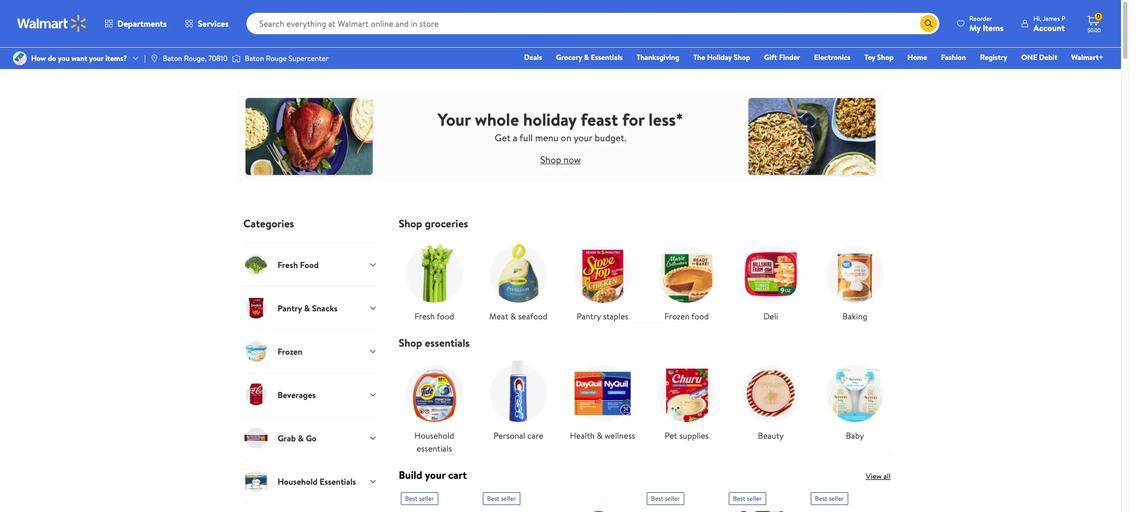 Task type: describe. For each thing, give the bounding box(es) containing it.
search icon image
[[924, 19, 933, 28]]

now
[[564, 153, 581, 166]]

p
[[1062, 14, 1066, 23]]

one
[[1021, 52, 1038, 63]]

baton for baton rouge, 70810
[[163, 53, 182, 64]]

2 seller from the left
[[501, 495, 516, 504]]

your inside your whole holiday feast for less* get a full menu on your budget.
[[574, 131, 593, 144]]

grocery
[[556, 52, 582, 63]]

household for household essentials
[[278, 476, 318, 488]]

supplies
[[679, 430, 709, 442]]

fresh for fresh food
[[415, 311, 435, 323]]

fresh for fresh food
[[278, 259, 298, 271]]

household essentials
[[415, 430, 454, 455]]

personal care
[[494, 430, 543, 442]]

deli
[[764, 311, 778, 323]]

household essentials
[[278, 476, 356, 488]]

baking
[[843, 311, 867, 323]]

whole
[[475, 107, 519, 131]]

walmart+ link
[[1067, 51, 1108, 63]]

fresh food
[[415, 311, 454, 323]]

thanksgiving
[[637, 52, 680, 63]]

2 best from the left
[[487, 495, 500, 504]]

full
[[520, 131, 533, 144]]

grab & go button
[[243, 417, 377, 460]]

groceries
[[425, 217, 468, 231]]

Walmart Site-Wide search field
[[246, 13, 940, 34]]

walmart+
[[1072, 52, 1104, 63]]

pantry for pantry staples
[[577, 311, 601, 323]]

fresh food link
[[399, 239, 470, 323]]

household essentials button
[[243, 460, 377, 504]]

|
[[144, 53, 146, 64]]

Search search field
[[246, 13, 940, 34]]

your whole holiday feast for less. get a full menu on your budget. shop now. image
[[239, 91, 882, 183]]

0 $0.00
[[1088, 12, 1101, 34]]

pet supplies
[[665, 430, 709, 442]]

baton rouge, 70810
[[163, 53, 228, 64]]

hi, james p account
[[1034, 14, 1066, 33]]

home
[[908, 52, 927, 63]]

frozen food
[[665, 311, 709, 323]]

fashion link
[[937, 51, 971, 63]]

great value whole vitamin d milk, gallon, 128 fl oz image
[[565, 510, 632, 513]]

5 best seller from the left
[[815, 495, 844, 504]]

rouge
[[266, 53, 287, 64]]

feast
[[581, 107, 618, 131]]

the holiday shop
[[694, 52, 750, 63]]

meat & seafood link
[[483, 239, 554, 323]]

& for snacks
[[304, 303, 310, 315]]

shop for groceries
[[399, 217, 422, 231]]

electronics
[[814, 52, 851, 63]]

supercenter
[[289, 53, 329, 64]]

best seller inside product group
[[733, 495, 762, 504]]

thanksgiving link
[[632, 51, 684, 63]]

food for frozen food
[[692, 311, 709, 323]]

product group
[[729, 489, 796, 513]]

reorder
[[970, 14, 992, 23]]

menu
[[535, 131, 559, 144]]

holiday
[[707, 52, 732, 63]]

reorder my items
[[970, 14, 1004, 33]]

beauty link
[[735, 359, 807, 443]]

departments button
[[95, 11, 176, 36]]

personal
[[494, 430, 525, 442]]

pantry & snacks
[[278, 303, 338, 315]]

items
[[983, 22, 1004, 33]]

do
[[48, 53, 56, 64]]

shop right toy
[[877, 52, 894, 63]]

beverages
[[278, 390, 316, 401]]

& for essentials
[[584, 52, 589, 63]]

2 best seller from the left
[[487, 495, 516, 504]]

shop right holiday
[[734, 52, 750, 63]]

go
[[306, 433, 317, 445]]

build
[[399, 468, 422, 483]]

how
[[31, 53, 46, 64]]

baking link
[[819, 239, 891, 323]]

frozen food link
[[651, 239, 722, 323]]

frozen for frozen
[[278, 346, 303, 358]]

fashion
[[941, 52, 966, 63]]

deals link
[[519, 51, 547, 63]]

services
[[198, 18, 229, 29]]

shop now
[[540, 153, 581, 166]]

items?
[[105, 53, 127, 64]]

the
[[694, 52, 705, 63]]

gift finder link
[[759, 51, 805, 63]]

baton rouge supercenter
[[245, 53, 329, 64]]

gift
[[764, 52, 777, 63]]

1 horizontal spatial your
[[425, 468, 446, 483]]

personal care link
[[483, 359, 554, 443]]

categories
[[243, 217, 294, 231]]

essentials for household essentials
[[417, 443, 452, 455]]

walmart image
[[17, 15, 87, 32]]

toy shop link
[[860, 51, 899, 63]]

finder
[[779, 52, 800, 63]]

0
[[1097, 12, 1101, 21]]

pantry staples
[[577, 311, 629, 323]]

3 best from the left
[[651, 495, 664, 504]]

pet supplies link
[[651, 359, 722, 443]]



Task type: locate. For each thing, give the bounding box(es) containing it.
household inside "dropdown button"
[[278, 476, 318, 488]]

gift finder
[[764, 52, 800, 63]]

household up build your cart
[[415, 430, 454, 442]]

5 seller from the left
[[829, 495, 844, 504]]

wellness
[[605, 430, 635, 442]]

2 food from the left
[[692, 311, 709, 323]]

& for go
[[298, 433, 304, 445]]

0 horizontal spatial fresh
[[278, 259, 298, 271]]

pantry staples link
[[567, 239, 638, 323]]

0 horizontal spatial  image
[[13, 51, 27, 65]]

0 horizontal spatial baton
[[163, 53, 182, 64]]

hi,
[[1034, 14, 1042, 23]]

your whole holiday feast for less* get a full menu on your budget.
[[438, 107, 683, 144]]

household inside list
[[415, 430, 454, 442]]

shop essentials
[[399, 336, 470, 351]]

toy shop
[[865, 52, 894, 63]]

1 vertical spatial your
[[574, 131, 593, 144]]

holiday
[[523, 107, 577, 131]]

seller inside product group
[[747, 495, 762, 504]]

fresh up shop essentials
[[415, 311, 435, 323]]

baton left rouge,
[[163, 53, 182, 64]]

your
[[89, 53, 104, 64], [574, 131, 593, 144], [425, 468, 446, 483]]

services button
[[176, 11, 238, 36]]

one debit link
[[1017, 51, 1062, 63]]

3 best seller from the left
[[651, 495, 680, 504]]

 image
[[150, 54, 159, 63]]

1 horizontal spatial frozen
[[665, 311, 690, 323]]

1 best seller from the left
[[405, 495, 434, 504]]

electronics link
[[809, 51, 856, 63]]

fresh left food
[[278, 259, 298, 271]]

deli link
[[735, 239, 807, 323]]

frozen for frozen food
[[665, 311, 690, 323]]

0 vertical spatial your
[[89, 53, 104, 64]]

view
[[866, 472, 882, 482]]

essentials
[[425, 336, 470, 351], [417, 443, 452, 455]]

0 horizontal spatial essentials
[[320, 476, 356, 488]]

registry
[[980, 52, 1007, 63]]

2 horizontal spatial your
[[574, 131, 593, 144]]

household essentials link
[[399, 359, 470, 456]]

1 best from the left
[[405, 495, 418, 504]]

household
[[415, 430, 454, 442], [278, 476, 318, 488]]

essentials for shop essentials
[[425, 336, 470, 351]]

baton
[[163, 53, 182, 64], [245, 53, 264, 64]]

shop for now
[[540, 153, 561, 166]]

list
[[392, 230, 897, 323], [392, 350, 897, 456]]

food
[[300, 259, 319, 271]]

3 seller from the left
[[665, 495, 680, 504]]

1 horizontal spatial baton
[[245, 53, 264, 64]]

your right the want
[[89, 53, 104, 64]]

list containing fresh food
[[392, 230, 897, 323]]

account
[[1034, 22, 1065, 33]]

pet
[[665, 430, 677, 442]]

seafood
[[518, 311, 548, 323]]

1 horizontal spatial pantry
[[577, 311, 601, 323]]

70810
[[208, 53, 228, 64]]

4 best from the left
[[733, 495, 746, 504]]

& left snacks
[[304, 303, 310, 315]]

beverages button
[[243, 374, 377, 417]]

1 vertical spatial list
[[392, 350, 897, 456]]

rouge,
[[184, 53, 207, 64]]

essentials down fresh food
[[425, 336, 470, 351]]

your right on at the top of page
[[574, 131, 593, 144]]

0 vertical spatial frozen
[[665, 311, 690, 323]]

& for seafood
[[511, 311, 516, 323]]

list for shop groceries
[[392, 230, 897, 323]]

essentials down "grab & go" dropdown button
[[320, 476, 356, 488]]

essentials up build your cart
[[417, 443, 452, 455]]

0 horizontal spatial your
[[89, 53, 104, 64]]

meat & seafood
[[489, 311, 548, 323]]

your left cart
[[425, 468, 446, 483]]

 image
[[13, 51, 27, 65], [232, 53, 241, 64]]

baton left rouge
[[245, 53, 264, 64]]

fresh food button
[[243, 243, 377, 287]]

household for household essentials
[[415, 430, 454, 442]]

view all link
[[866, 472, 891, 482]]

 image for baton
[[232, 53, 241, 64]]

best seller
[[405, 495, 434, 504], [487, 495, 516, 504], [651, 495, 680, 504], [733, 495, 762, 504], [815, 495, 844, 504]]

staples
[[603, 311, 629, 323]]

my
[[970, 22, 981, 33]]

on
[[561, 131, 572, 144]]

pantry left staples
[[577, 311, 601, 323]]

1 seller from the left
[[419, 495, 434, 504]]

food
[[437, 311, 454, 323], [692, 311, 709, 323]]

0 vertical spatial household
[[415, 430, 454, 442]]

seller
[[419, 495, 434, 504], [501, 495, 516, 504], [665, 495, 680, 504], [747, 495, 762, 504], [829, 495, 844, 504]]

best inside product group
[[733, 495, 746, 504]]

care
[[527, 430, 543, 442]]

fresh
[[278, 259, 298, 271], [415, 311, 435, 323]]

snacks
[[312, 303, 338, 315]]

1 food from the left
[[437, 311, 454, 323]]

grocery & essentials link
[[551, 51, 628, 63]]

shop now link
[[540, 153, 581, 166]]

frozen inside dropdown button
[[278, 346, 303, 358]]

list containing household essentials
[[392, 350, 897, 456]]

5 best from the left
[[815, 495, 828, 504]]

1 vertical spatial frozen
[[278, 346, 303, 358]]

shop left now
[[540, 153, 561, 166]]

food for fresh food
[[437, 311, 454, 323]]

how do you want your items?
[[31, 53, 127, 64]]

fresh inside dropdown button
[[278, 259, 298, 271]]

 image left 'how'
[[13, 51, 27, 65]]

1 vertical spatial essentials
[[417, 443, 452, 455]]

0 vertical spatial fresh
[[278, 259, 298, 271]]

a
[[513, 131, 518, 144]]

1 horizontal spatial fresh
[[415, 311, 435, 323]]

 image right the 70810
[[232, 53, 241, 64]]

$0.00
[[1088, 26, 1101, 34]]

& left go
[[298, 433, 304, 445]]

pantry
[[278, 303, 302, 315], [577, 311, 601, 323]]

grab & go
[[278, 433, 317, 445]]

0 horizontal spatial food
[[437, 311, 454, 323]]

health & wellness
[[570, 430, 635, 442]]

departments
[[117, 18, 167, 29]]

1 baton from the left
[[163, 53, 182, 64]]

& right health
[[597, 430, 603, 442]]

 image for how
[[13, 51, 27, 65]]

& right meat
[[511, 311, 516, 323]]

0 vertical spatial essentials
[[425, 336, 470, 351]]

clear search field text image
[[907, 19, 916, 28]]

1 vertical spatial essentials
[[320, 476, 356, 488]]

1 horizontal spatial household
[[415, 430, 454, 442]]

get
[[495, 131, 511, 144]]

meat
[[489, 311, 508, 323]]

& right grocery
[[584, 52, 589, 63]]

baton for baton rouge supercenter
[[245, 53, 264, 64]]

0 vertical spatial essentials
[[591, 52, 623, 63]]

health
[[570, 430, 595, 442]]

2 baton from the left
[[245, 53, 264, 64]]

0 horizontal spatial household
[[278, 476, 318, 488]]

1 vertical spatial fresh
[[415, 311, 435, 323]]

less*
[[649, 107, 683, 131]]

shop left groceries
[[399, 217, 422, 231]]

2 list from the top
[[392, 350, 897, 456]]

essentials inside the household essentials
[[417, 443, 452, 455]]

shop down fresh food
[[399, 336, 422, 351]]

one debit
[[1021, 52, 1058, 63]]

pantry left snacks
[[278, 303, 302, 315]]

& for wellness
[[597, 430, 603, 442]]

1 horizontal spatial food
[[692, 311, 709, 323]]

pantry & snacks button
[[243, 287, 377, 330]]

all
[[884, 472, 891, 482]]

shop for essentials
[[399, 336, 422, 351]]

toy
[[865, 52, 876, 63]]

essentials inside "dropdown button"
[[320, 476, 356, 488]]

great value golden sweet whole kernel corn, canned corn, 15 oz can image
[[729, 510, 796, 513]]

registry link
[[975, 51, 1012, 63]]

1 list from the top
[[392, 230, 897, 323]]

0 horizontal spatial frozen
[[278, 346, 303, 358]]

0 vertical spatial list
[[392, 230, 897, 323]]

2 vertical spatial your
[[425, 468, 446, 483]]

baby
[[846, 430, 864, 442]]

grocery & essentials
[[556, 52, 623, 63]]

0 horizontal spatial pantry
[[278, 303, 302, 315]]

1 vertical spatial household
[[278, 476, 318, 488]]

4 best seller from the left
[[733, 495, 762, 504]]

4 seller from the left
[[747, 495, 762, 504]]

1 horizontal spatial essentials
[[591, 52, 623, 63]]

pantry inside pantry & snacks dropdown button
[[278, 303, 302, 315]]

view all
[[866, 472, 891, 482]]

cart
[[448, 468, 467, 483]]

pantry for pantry & snacks
[[278, 303, 302, 315]]

build your cart
[[399, 468, 467, 483]]

deals
[[524, 52, 542, 63]]

1 horizontal spatial  image
[[232, 53, 241, 64]]

list for shop essentials
[[392, 350, 897, 456]]

household down grab & go
[[278, 476, 318, 488]]

frozen button
[[243, 330, 377, 374]]

the holiday shop link
[[689, 51, 755, 63]]

essentials
[[591, 52, 623, 63], [320, 476, 356, 488]]

pantry inside pantry staples link
[[577, 311, 601, 323]]

essentials down walmart site-wide search field
[[591, 52, 623, 63]]

shop groceries
[[399, 217, 468, 231]]

grab
[[278, 433, 296, 445]]



Task type: vqa. For each thing, say whether or not it's contained in the screenshot.
Personal
yes



